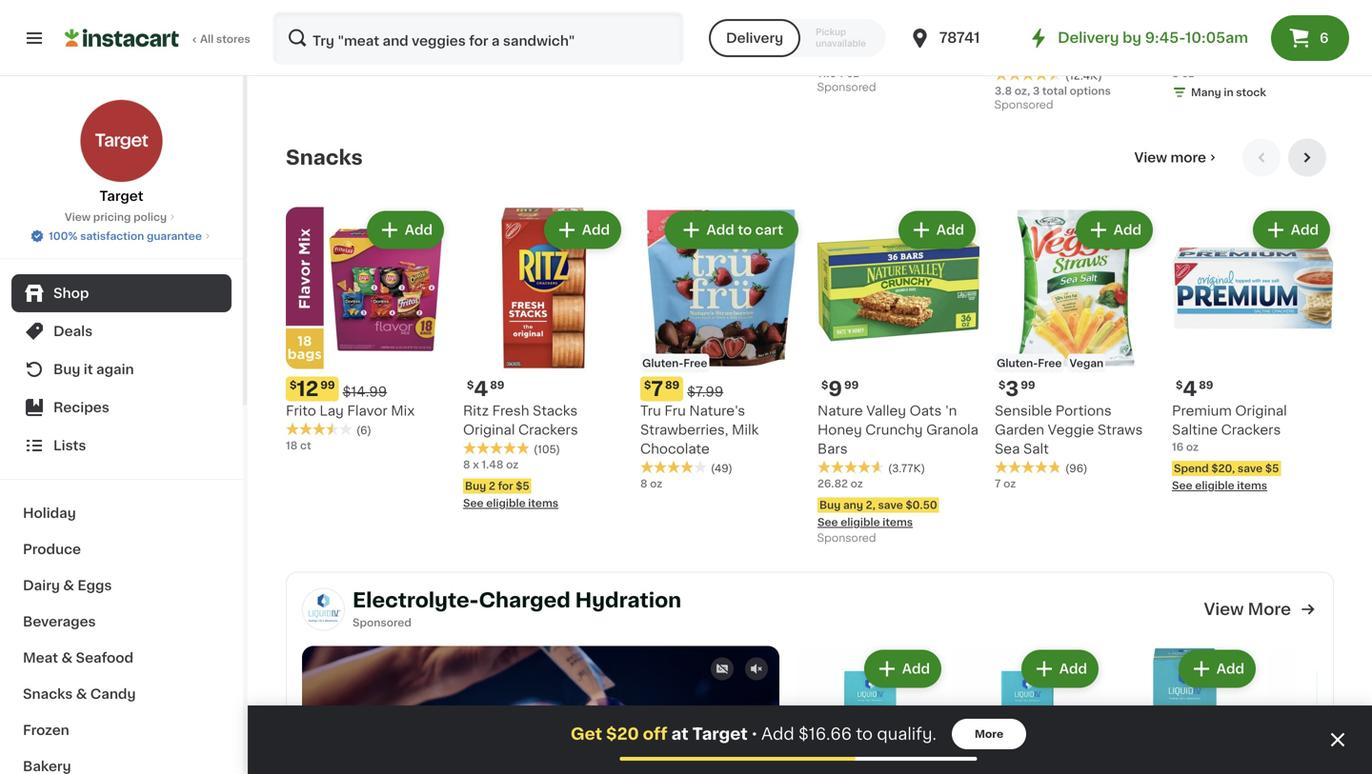 Task type: describe. For each thing, give the bounding box(es) containing it.
more inside button
[[975, 729, 1004, 740]]

crest
[[995, 11, 1031, 25]]

saltine
[[1172, 424, 1218, 437]]

service type group
[[709, 19, 886, 57]]

& up cheeses
[[1246, 88, 1257, 101]]

$ for nature valley oats 'n honey crunchy granola bars
[[821, 380, 828, 391]]

nature
[[818, 405, 863, 418]]

cocoa
[[846, 30, 890, 44]]

more button
[[952, 719, 1026, 750]]

dairy
[[23, 579, 60, 593]]

view for view more
[[1134, 151, 1167, 164]]

product group containing 7
[[640, 207, 802, 492]]

electrolyte-
[[353, 591, 479, 611]]

get
[[571, 727, 602, 743]]

$20
[[606, 727, 639, 743]]

many in stock
[[1191, 87, 1266, 98]]

view more button
[[1127, 139, 1227, 177]]

11.04
[[818, 68, 844, 79]]

hot
[[818, 30, 842, 44]]

original inside ritz fresh stacks original crackers
[[463, 424, 515, 437]]

scotch
[[640, 11, 688, 25]]

shop
[[53, 287, 89, 300]]

26.82
[[818, 479, 848, 489]]

•
[[752, 727, 758, 742]]

good & gather purified drinking water 24 x 16.9 fl oz
[[286, 11, 442, 60]]

total
[[1042, 86, 1067, 96]]

product group containing 12
[[286, 207, 448, 454]]

all stores link
[[65, 11, 252, 65]]

frito
[[286, 405, 316, 418]]

candy
[[90, 688, 136, 701]]

radiant
[[1066, 30, 1117, 44]]

$ 3 99
[[999, 379, 1035, 399]]

policy
[[133, 212, 167, 223]]

0 vertical spatial target
[[100, 190, 143, 203]]

bars
[[818, 443, 848, 456]]

queso
[[1236, 69, 1281, 82]]

& for snacks & candy
[[76, 688, 87, 701]]

buy any 2, save $0.50 see eligible items
[[818, 500, 937, 528]]

delivery for delivery
[[726, 31, 783, 45]]

gather for style
[[1227, 11, 1273, 25]]

2 vertical spatial sponsored badge image
[[818, 534, 875, 545]]

(193)
[[711, 32, 737, 43]]

oz right 1.48
[[506, 460, 519, 470]]

$0.50
[[906, 500, 937, 511]]

beverages link
[[11, 604, 232, 640]]

drinking
[[286, 30, 342, 44]]

buy for 9
[[820, 500, 841, 511]]

$ inside '$ 12 99 $14.99 frito lay flavor mix'
[[290, 380, 297, 391]]

fru
[[665, 405, 686, 418]]

target inside treatment tracker modal dialog
[[692, 727, 748, 743]]

spo
[[353, 618, 374, 628]]

$ 4 89 for ritz fresh stacks original crackers
[[467, 379, 505, 399]]

nature valley oats 'n honey crunchy granola bars
[[818, 405, 979, 456]]

& for dairy & eggs
[[63, 579, 74, 593]]

3d
[[1035, 11, 1054, 25]]

sea
[[995, 443, 1020, 456]]

meat & seafood link
[[11, 640, 232, 677]]

premium
[[1172, 405, 1232, 418]]

9:45-
[[1145, 31, 1185, 45]]

frozen
[[23, 724, 69, 738]]

quesadilla
[[1172, 88, 1243, 101]]

view more
[[1204, 602, 1291, 618]]

add inside treatment tracker modal dialog
[[761, 727, 794, 743]]

shop link
[[11, 274, 232, 313]]

(3.77k)
[[888, 464, 925, 474]]

$ for sensible portions garden veggie straws sea salt
[[999, 380, 1006, 391]]

100%
[[49, 231, 78, 242]]

oz down strawberries,
[[650, 479, 663, 489]]

99 for 9
[[844, 380, 859, 391]]

$ 9 99
[[821, 379, 859, 399]]

items for ritz fresh stacks original crackers
[[528, 498, 559, 509]]

recipes link
[[11, 389, 232, 427]]

& for good & gather purified drinking water 24 x 16.9 fl oz
[[327, 11, 337, 25]]

oz,
[[1015, 86, 1030, 96]]

8 for $7.99
[[640, 479, 648, 489]]

to inside treatment tracker modal dialog
[[856, 727, 873, 743]]

product group containing swiss miss chocolate hot cocoa mix with marshmallows
[[818, 0, 980, 98]]

sensible
[[995, 405, 1052, 418]]

2
[[489, 481, 495, 492]]

gluten-free vegan
[[997, 358, 1104, 369]]

$7.89 original price: $7.99 element
[[640, 377, 802, 402]]

ct
[[300, 441, 311, 451]]

tru
[[640, 405, 661, 418]]

hydration
[[575, 591, 682, 611]]

style
[[1234, 30, 1267, 44]]

milk inside market pantry whole vitamin d milk
[[531, 30, 558, 44]]

delivery by 9:45-10:05am link
[[1027, 27, 1248, 50]]

crackers inside ritz fresh stacks original crackers
[[518, 424, 578, 437]]

eligible inside buy any 2, save $0.50 see eligible items
[[841, 517, 880, 528]]

more
[[1171, 151, 1206, 164]]

0 vertical spatial 3
[[1033, 86, 1040, 96]]

d
[[517, 30, 528, 44]]

vegan
[[1070, 358, 1104, 369]]

89 for premium original saltine crackers
[[1199, 380, 1213, 391]]

8 oz inside the item carousel region
[[640, 479, 663, 489]]

by
[[1123, 31, 1142, 45]]

off
[[643, 727, 668, 743]]

eligible for ritz fresh stacks original crackers
[[486, 498, 526, 509]]

product group containing 3
[[995, 207, 1157, 492]]

spend $20, save $5 see eligible items
[[1172, 464, 1279, 491]]

nature's
[[689, 405, 745, 418]]

6 button
[[1271, 15, 1349, 61]]

pantry
[[513, 11, 557, 25]]

lists link
[[11, 427, 232, 465]]

purified
[[390, 11, 442, 25]]

target link
[[80, 99, 163, 206]]

oz inside the good & gather purified drinking water 24 x 16.9 fl oz
[[345, 49, 358, 60]]

honey
[[818, 424, 862, 437]]

qualify.
[[877, 727, 937, 743]]

dairy & eggs
[[23, 579, 112, 593]]

8 for 4
[[463, 460, 470, 470]]

89 inside $ 7 89 $7.99 tru fru nature's strawberries, milk chocolate
[[665, 380, 680, 391]]

stores
[[216, 34, 250, 44]]

snacks & candy link
[[11, 677, 232, 713]]

crunchy
[[866, 424, 923, 437]]

$ for ritz fresh stacks original crackers
[[467, 380, 474, 391]]

marshmallows
[[818, 50, 914, 63]]

charged
[[479, 591, 571, 611]]

flavor
[[347, 405, 388, 418]]

snacks for snacks & candy
[[23, 688, 73, 701]]

electrolyte-charged hydration spo nsored
[[353, 591, 682, 628]]

99 for 3
[[1021, 380, 1035, 391]]

sponsored badge image for swiss miss chocolate hot cocoa mix with marshmallows
[[818, 82, 875, 93]]

free for gluten-free
[[684, 358, 708, 369]]

gluten- for gluten-free
[[642, 358, 684, 369]]

all
[[200, 34, 214, 44]]

save inside buy any 2, save $0.50 see eligible items
[[878, 500, 903, 511]]

for
[[498, 481, 513, 492]]



Task type: locate. For each thing, give the bounding box(es) containing it.
buy inside buy any 2, save $0.50 see eligible items
[[820, 500, 841, 511]]

swiss miss chocolate hot cocoa mix with marshmallows 11.04 oz
[[818, 11, 963, 79]]

spend
[[1174, 464, 1209, 474]]

good for good & gather purified drinking water 24 x 16.9 fl oz
[[286, 11, 323, 25]]

save right 2,
[[878, 500, 903, 511]]

good for good & gather mexican-style monterey jack, cheddar, queso quesadilla & asadero classic cheeses
[[1172, 11, 1209, 25]]

3 up sensible
[[1006, 379, 1019, 399]]

0 horizontal spatial crackers
[[518, 424, 578, 437]]

(96)
[[1065, 464, 1088, 474]]

7 inside $ 7 89 $7.99 tru fru nature's strawberries, milk chocolate
[[651, 379, 663, 399]]

9
[[828, 379, 842, 399]]

fl
[[335, 49, 343, 60]]

99 inside $ 9 99
[[844, 380, 859, 391]]

99 inside $ 3 99
[[1021, 380, 1035, 391]]

1 vertical spatial 7
[[995, 479, 1001, 489]]

1 horizontal spatial snacks
[[286, 148, 363, 168]]

product group
[[818, 0, 980, 98], [995, 0, 1157, 116], [286, 207, 448, 454], [463, 207, 625, 511], [640, 207, 802, 492], [818, 207, 980, 549], [995, 207, 1157, 492], [1172, 207, 1334, 494], [796, 647, 945, 775], [953, 647, 1103, 775], [1110, 647, 1260, 775]]

$ for premium original saltine crackers
[[1176, 380, 1183, 391]]

2 $ 4 89 from the left
[[1176, 379, 1213, 399]]

1 horizontal spatial original
[[1235, 405, 1287, 418]]

oz down marshmallows
[[847, 68, 859, 79]]

eligible down 'for'
[[486, 498, 526, 509]]

0 horizontal spatial delivery
[[726, 31, 783, 45]]

7 up tru
[[651, 379, 663, 399]]

0 vertical spatial save
[[1238, 464, 1263, 474]]

meat
[[23, 652, 58, 665]]

3 $ from the left
[[644, 380, 651, 391]]

2 vertical spatial view
[[1204, 602, 1244, 618]]

2 horizontal spatial 99
[[1021, 380, 1035, 391]]

view for view pricing policy
[[65, 212, 91, 223]]

product group containing crest 3d white advanced radiant mint, toothpaste
[[995, 0, 1157, 116]]

satisfaction
[[80, 231, 144, 242]]

2 horizontal spatial items
[[1237, 481, 1267, 491]]

1 good from the left
[[286, 11, 323, 25]]

0 vertical spatial chocolate
[[894, 11, 963, 25]]

2 vertical spatial 8
[[640, 479, 648, 489]]

Search field
[[274, 13, 682, 63]]

$ up ritz
[[467, 380, 474, 391]]

2 horizontal spatial see
[[1172, 481, 1193, 491]]

12
[[297, 379, 318, 399]]

gift-
[[730, 11, 761, 25]]

$ 4 89 up ritz
[[467, 379, 505, 399]]

7
[[651, 379, 663, 399], [995, 479, 1001, 489]]

$7.99
[[687, 385, 724, 399]]

mix inside swiss miss chocolate hot cocoa mix with marshmallows 11.04 oz
[[893, 30, 917, 44]]

mix left with at top right
[[893, 30, 917, 44]]

0 horizontal spatial original
[[463, 424, 515, 437]]

1 horizontal spatial more
[[1248, 602, 1291, 618]]

0 horizontal spatial buy
[[53, 363, 80, 376]]

1 horizontal spatial 8
[[640, 479, 648, 489]]

8 oz down strawberries,
[[640, 479, 663, 489]]

gather
[[341, 11, 387, 25], [1227, 11, 1273, 25]]

gluten- up tru
[[642, 358, 684, 369]]

any
[[843, 500, 863, 511]]

oz down the sea
[[1004, 479, 1016, 489]]

gather inside the good & gather purified drinking water 24 x 16.9 fl oz
[[341, 11, 387, 25]]

items
[[1237, 481, 1267, 491], [528, 498, 559, 509], [883, 517, 913, 528]]

10:05am
[[1185, 31, 1248, 45]]

1 horizontal spatial 7
[[995, 479, 1001, 489]]

$ inside $ 9 99
[[821, 380, 828, 391]]

1 horizontal spatial mix
[[893, 30, 917, 44]]

$5 for premium original saltine crackers
[[1265, 464, 1279, 474]]

stacks
[[533, 405, 578, 418]]

0 vertical spatial 7
[[651, 379, 663, 399]]

see down 8 x 1.48 oz at the left bottom
[[463, 498, 484, 509]]

free up $7.99
[[684, 358, 708, 369]]

see for premium original saltine crackers
[[1172, 481, 1193, 491]]

1 horizontal spatial 4
[[1183, 379, 1197, 399]]

1 vertical spatial x
[[473, 460, 479, 470]]

(6)
[[356, 425, 371, 436]]

0 horizontal spatial save
[[878, 500, 903, 511]]

2 gluten- from the left
[[997, 358, 1038, 369]]

1 $ 4 89 from the left
[[467, 379, 505, 399]]

1 horizontal spatial free
[[1038, 358, 1062, 369]]

add to cart button
[[667, 213, 797, 247]]

sponsored badge image for crest 3d white advanced radiant mint, toothpaste
[[995, 100, 1052, 111]]

$ 4 89 up premium
[[1176, 379, 1213, 399]]

beverages
[[23, 616, 96, 629]]

1 vertical spatial buy
[[465, 481, 486, 492]]

delivery for delivery by 9:45-10:05am
[[1058, 31, 1119, 45]]

mexican-
[[1172, 30, 1234, 44]]

2 4 from the left
[[1183, 379, 1197, 399]]

crackers inside premium original saltine crackers 16 oz
[[1221, 424, 1281, 437]]

salt
[[1023, 443, 1049, 456]]

1 vertical spatial view
[[65, 212, 91, 223]]

crackers
[[518, 424, 578, 437], [1221, 424, 1281, 437]]

bakery
[[23, 760, 71, 774]]

2 vertical spatial items
[[883, 517, 913, 528]]

1 horizontal spatial buy
[[465, 481, 486, 492]]

& inside the good & gather purified drinking water 24 x 16.9 fl oz
[[327, 11, 337, 25]]

original down ritz
[[463, 424, 515, 437]]

see for ritz fresh stacks original crackers
[[463, 498, 484, 509]]

1 horizontal spatial chocolate
[[894, 11, 963, 25]]

2 vertical spatial see
[[818, 517, 838, 528]]

snacks inside the item carousel region
[[286, 148, 363, 168]]

16.9
[[311, 49, 333, 60]]

1 horizontal spatial delivery
[[1058, 31, 1119, 45]]

18
[[286, 441, 298, 451]]

3 right oz,
[[1033, 86, 1040, 96]]

None search field
[[273, 11, 684, 65]]

2 vertical spatial eligible
[[841, 517, 880, 528]]

★★★★★
[[640, 30, 707, 43], [640, 30, 707, 43], [995, 68, 1062, 81], [995, 68, 1062, 81], [286, 423, 353, 436], [286, 423, 353, 436], [463, 442, 530, 455], [463, 442, 530, 455], [640, 461, 707, 474], [640, 461, 707, 474], [818, 461, 884, 474], [818, 461, 884, 474], [995, 461, 1062, 474], [995, 461, 1062, 474]]

buy it again link
[[11, 351, 232, 389]]

x right 24
[[302, 49, 308, 60]]

4 up premium
[[1183, 379, 1197, 399]]

2 good from the left
[[1172, 11, 1209, 25]]

buy down 26.82
[[820, 500, 841, 511]]

1 horizontal spatial eligible
[[841, 517, 880, 528]]

2 horizontal spatial 8
[[1172, 68, 1179, 79]]

gather up the water
[[341, 11, 387, 25]]

0 horizontal spatial items
[[528, 498, 559, 509]]

buy 2 for $5 see eligible items
[[463, 481, 559, 509]]

milk down nature's
[[732, 424, 759, 437]]

wrap
[[761, 11, 796, 25]]

$5 inside buy 2 for $5 see eligible items
[[516, 481, 530, 492]]

1 vertical spatial chocolate
[[640, 443, 710, 456]]

original right premium
[[1235, 405, 1287, 418]]

99 for 12
[[320, 380, 335, 391]]

1 vertical spatial mix
[[391, 405, 415, 418]]

liquid i.v. fueling life's adventures image
[[302, 588, 345, 631]]

delivery by 9:45-10:05am
[[1058, 31, 1248, 45]]

item carousel region containing snacks
[[286, 139, 1334, 557]]

0 vertical spatial item carousel region
[[286, 139, 1334, 557]]

99
[[320, 380, 335, 391], [844, 380, 859, 391], [1021, 380, 1035, 391]]

items inside buy 2 for $5 see eligible items
[[528, 498, 559, 509]]

0 horizontal spatial milk
[[531, 30, 558, 44]]

99 right 12
[[320, 380, 335, 391]]

0 vertical spatial x
[[302, 49, 308, 60]]

view
[[1134, 151, 1167, 164], [65, 212, 91, 223], [1204, 602, 1244, 618]]

chocolate inside swiss miss chocolate hot cocoa mix with marshmallows 11.04 oz
[[894, 11, 963, 25]]

1 horizontal spatial see
[[818, 517, 838, 528]]

gluten- for gluten-free vegan
[[997, 358, 1038, 369]]

0 horizontal spatial snacks
[[23, 688, 73, 701]]

1 vertical spatial 8 oz
[[640, 479, 663, 489]]

89 down gluten-free
[[665, 380, 680, 391]]

$ inside $ 3 99
[[999, 380, 1006, 391]]

0 horizontal spatial x
[[302, 49, 308, 60]]

get $20 off at target • add $16.66 to qualify.
[[571, 727, 937, 743]]

dairy & eggs link
[[11, 568, 232, 604]]

0 vertical spatial 8 oz
[[1172, 68, 1194, 79]]

$5 for ritz fresh stacks original crackers
[[516, 481, 530, 492]]

items down premium original saltine crackers 16 oz
[[1237, 481, 1267, 491]]

0 vertical spatial eligible
[[1195, 481, 1235, 491]]

x left 1.48
[[473, 460, 479, 470]]

veggie
[[1048, 424, 1094, 437]]

to left cart
[[738, 223, 752, 237]]

see down the spend
[[1172, 481, 1193, 491]]

crackers up (105)
[[518, 424, 578, 437]]

0 horizontal spatial $5
[[516, 481, 530, 492]]

see down 26.82
[[818, 517, 838, 528]]

free left vegan
[[1038, 358, 1062, 369]]

treatment tracker modal dialog
[[248, 706, 1372, 775]]

89 up premium
[[1199, 380, 1213, 391]]

0 horizontal spatial more
[[975, 729, 1004, 740]]

snacks for snacks
[[286, 148, 363, 168]]

tape,
[[691, 11, 727, 25]]

& inside "link"
[[61, 652, 73, 665]]

$ up nature
[[821, 380, 828, 391]]

0 horizontal spatial to
[[738, 223, 752, 237]]

eggs
[[78, 579, 112, 593]]

instacart logo image
[[65, 27, 179, 50]]

see inside spend $20, save $5 see eligible items
[[1172, 481, 1193, 491]]

good up drinking
[[286, 11, 323, 25]]

0 horizontal spatial view
[[65, 212, 91, 223]]

sponsored badge image
[[818, 82, 875, 93], [995, 100, 1052, 111], [818, 534, 875, 545]]

$ up frito on the left of the page
[[290, 380, 297, 391]]

eligible
[[1195, 481, 1235, 491], [486, 498, 526, 509], [841, 517, 880, 528]]

1 horizontal spatial 3
[[1033, 86, 1040, 96]]

oats
[[910, 405, 942, 418]]

good inside good & gather mexican-style monterey jack, cheddar, queso quesadilla & asadero classic cheeses
[[1172, 11, 1209, 25]]

3.8 oz, 3 total options
[[995, 86, 1111, 96]]

save inside spend $20, save $5 see eligible items
[[1238, 464, 1263, 474]]

8
[[1172, 68, 1179, 79], [463, 460, 470, 470], [640, 479, 648, 489]]

1 free from the left
[[684, 358, 708, 369]]

2 free from the left
[[1038, 358, 1062, 369]]

0 vertical spatial snacks
[[286, 148, 363, 168]]

$5 inside spend $20, save $5 see eligible items
[[1265, 464, 1279, 474]]

& for good & gather mexican-style monterey jack, cheddar, queso quesadilla & asadero classic cheeses
[[1213, 11, 1224, 25]]

$ 12 99 $14.99 frito lay flavor mix
[[286, 379, 415, 418]]

1 vertical spatial snacks
[[23, 688, 73, 701]]

$20,
[[1211, 464, 1235, 474]]

1 vertical spatial sponsored badge image
[[995, 100, 1052, 111]]

& up 10:05am
[[1213, 11, 1224, 25]]

0 horizontal spatial 8
[[463, 460, 470, 470]]

$
[[290, 380, 297, 391], [467, 380, 474, 391], [644, 380, 651, 391], [821, 380, 828, 391], [999, 380, 1006, 391], [1176, 380, 1183, 391]]

buy left 2
[[465, 481, 486, 492]]

2 89 from the left
[[665, 380, 680, 391]]

0 horizontal spatial 3
[[1006, 379, 1019, 399]]

gluten-free
[[642, 358, 708, 369]]

target logo image
[[80, 99, 163, 183]]

0 horizontal spatial chocolate
[[640, 443, 710, 456]]

items for premium original saltine crackers
[[1237, 481, 1267, 491]]

miss
[[859, 11, 890, 25]]

eligible down any
[[841, 517, 880, 528]]

& up drinking
[[327, 11, 337, 25]]

1 horizontal spatial save
[[1238, 464, 1263, 474]]

89 up fresh
[[490, 380, 505, 391]]

$12.99 original price: $14.99 element
[[286, 377, 448, 402]]

all stores
[[200, 34, 250, 44]]

1 vertical spatial 8
[[463, 460, 470, 470]]

eligible inside buy 2 for $5 see eligible items
[[486, 498, 526, 509]]

jack,
[[1240, 50, 1276, 63]]

1 gluten- from the left
[[642, 358, 684, 369]]

good inside the good & gather purified drinking water 24 x 16.9 fl oz
[[286, 11, 323, 25]]

oz right 16
[[1186, 442, 1199, 453]]

view inside popup button
[[1134, 151, 1167, 164]]

0 horizontal spatial see
[[463, 498, 484, 509]]

gather inside good & gather mexican-style monterey jack, cheddar, queso quesadilla & asadero classic cheeses
[[1227, 11, 1273, 25]]

1 horizontal spatial items
[[883, 517, 913, 528]]

0 horizontal spatial eligible
[[486, 498, 526, 509]]

buy for 4
[[465, 481, 486, 492]]

2 horizontal spatial buy
[[820, 500, 841, 511]]

5 $ from the left
[[999, 380, 1006, 391]]

89 for ritz fresh stacks original crackers
[[490, 380, 505, 391]]

0 horizontal spatial free
[[684, 358, 708, 369]]

eligible down the $20,
[[1195, 481, 1235, 491]]

delivery inside 'button'
[[726, 31, 783, 45]]

0 vertical spatial more
[[1248, 602, 1291, 618]]

0 horizontal spatial gluten-
[[642, 358, 684, 369]]

vitamin
[[463, 30, 513, 44]]

2 gather from the left
[[1227, 11, 1273, 25]]

1 99 from the left
[[320, 380, 335, 391]]

2 99 from the left
[[844, 380, 859, 391]]

view for view more
[[1204, 602, 1244, 618]]

0 vertical spatial buy
[[53, 363, 80, 376]]

1 horizontal spatial 8 oz
[[1172, 68, 1194, 79]]

options
[[1070, 86, 1111, 96]]

0 vertical spatial see
[[1172, 481, 1193, 491]]

oz down monterey
[[1182, 68, 1194, 79]]

1 horizontal spatial 99
[[844, 380, 859, 391]]

cheeses
[[1224, 107, 1283, 120]]

6 $ from the left
[[1176, 380, 1183, 391]]

0 vertical spatial 8
[[1172, 68, 1179, 79]]

snacks & candy
[[23, 688, 136, 701]]

delivery down white
[[1058, 31, 1119, 45]]

$ 4 89 for premium original saltine crackers
[[1176, 379, 1213, 399]]

items inside spend $20, save $5 see eligible items
[[1237, 481, 1267, 491]]

1 horizontal spatial $ 4 89
[[1176, 379, 1213, 399]]

oz inside swiss miss chocolate hot cocoa mix with marshmallows 11.04 oz
[[847, 68, 859, 79]]

item carousel region containing add
[[779, 647, 1372, 775]]

0 vertical spatial to
[[738, 223, 752, 237]]

more
[[1248, 602, 1291, 618], [975, 729, 1004, 740]]

buy inside buy 2 for $5 see eligible items
[[465, 481, 486, 492]]

1 vertical spatial more
[[975, 729, 1004, 740]]

& left candy
[[76, 688, 87, 701]]

chocolate inside $ 7 89 $7.99 tru fru nature's strawberries, milk chocolate
[[640, 443, 710, 456]]

0 vertical spatial mix
[[893, 30, 917, 44]]

milk inside $ 7 89 $7.99 tru fru nature's strawberries, milk chocolate
[[732, 424, 759, 437]]

1 $ from the left
[[290, 380, 297, 391]]

valley
[[866, 405, 906, 418]]

& left eggs
[[63, 579, 74, 593]]

oz inside premium original saltine crackers 16 oz
[[1186, 442, 1199, 453]]

2 vertical spatial buy
[[820, 500, 841, 511]]

in
[[1224, 87, 1234, 98]]

view inside "link"
[[65, 212, 91, 223]]

1 gather from the left
[[341, 11, 387, 25]]

portions
[[1056, 405, 1112, 418]]

buy it again
[[53, 363, 134, 376]]

99 up sensible
[[1021, 380, 1035, 391]]

0 vertical spatial $5
[[1265, 464, 1279, 474]]

to right '$16.66'
[[856, 727, 873, 743]]

4 for premium original saltine crackers
[[1183, 379, 1197, 399]]

mix right flavor at the bottom of page
[[391, 405, 415, 418]]

holiday
[[23, 507, 76, 520]]

99 inside '$ 12 99 $14.99 frito lay flavor mix'
[[320, 380, 335, 391]]

monterey
[[1172, 50, 1237, 63]]

to inside add to cart button
[[738, 223, 752, 237]]

1 vertical spatial see
[[463, 498, 484, 509]]

1 vertical spatial item carousel region
[[779, 647, 1372, 775]]

crackers up the $20,
[[1221, 424, 1281, 437]]

chocolate down strawberries,
[[640, 443, 710, 456]]

deals
[[53, 325, 93, 338]]

see
[[1172, 481, 1193, 491], [463, 498, 484, 509], [818, 517, 838, 528]]

& right the meat
[[61, 652, 73, 665]]

2 horizontal spatial view
[[1204, 602, 1244, 618]]

oz right fl at top
[[345, 49, 358, 60]]

1 vertical spatial original
[[463, 424, 515, 437]]

gather for drinking
[[341, 11, 387, 25]]

3 99 from the left
[[1021, 380, 1035, 391]]

eligible for premium original saltine crackers
[[1195, 481, 1235, 491]]

1 vertical spatial milk
[[732, 424, 759, 437]]

oz up any
[[851, 479, 863, 489]]

milk down "pantry"
[[531, 30, 558, 44]]

toothpaste
[[995, 50, 1071, 63]]

mix inside '$ 12 99 $14.99 frito lay flavor mix'
[[391, 405, 415, 418]]

0 vertical spatial sponsored badge image
[[818, 82, 875, 93]]

0 horizontal spatial 8 oz
[[640, 479, 663, 489]]

(105)
[[534, 445, 560, 455]]

7 down the sea
[[995, 479, 1001, 489]]

8 left 1.48
[[463, 460, 470, 470]]

sponsored badge image down the "11.04"
[[818, 82, 875, 93]]

$ up sensible
[[999, 380, 1006, 391]]

x inside the item carousel region
[[473, 460, 479, 470]]

1 crackers from the left
[[518, 424, 578, 437]]

classic
[[1172, 107, 1221, 120]]

2 horizontal spatial 89
[[1199, 380, 1213, 391]]

8 down monterey
[[1172, 68, 1179, 79]]

3
[[1033, 86, 1040, 96], [1006, 379, 1019, 399]]

0 vertical spatial view
[[1134, 151, 1167, 164]]

ritz
[[463, 405, 489, 418]]

2 crackers from the left
[[1221, 424, 1281, 437]]

chocolate up with at top right
[[894, 11, 963, 25]]

4 $ from the left
[[821, 380, 828, 391]]

add inside button
[[707, 223, 734, 237]]

$5 right the $20,
[[1265, 464, 1279, 474]]

white
[[1058, 11, 1097, 25]]

2 horizontal spatial eligible
[[1195, 481, 1235, 491]]

see inside buy 2 for $5 see eligible items
[[463, 498, 484, 509]]

4 up ritz
[[474, 379, 488, 399]]

see inside buy any 2, save $0.50 see eligible items
[[818, 517, 838, 528]]

$ inside $ 7 89 $7.99 tru fru nature's strawberries, milk chocolate
[[644, 380, 651, 391]]

& for meat & seafood
[[61, 652, 73, 665]]

ritz fresh stacks original crackers
[[463, 405, 578, 437]]

produce link
[[11, 532, 232, 568]]

delivery down gift-
[[726, 31, 783, 45]]

holiday link
[[11, 496, 232, 532]]

view pricing policy link
[[65, 210, 178, 225]]

eligible inside spend $20, save $5 see eligible items
[[1195, 481, 1235, 491]]

1 vertical spatial 3
[[1006, 379, 1019, 399]]

$ up premium
[[1176, 380, 1183, 391]]

add
[[405, 223, 433, 237], [582, 223, 610, 237], [707, 223, 734, 237], [937, 223, 964, 237], [1114, 223, 1142, 237], [1291, 223, 1319, 237], [902, 663, 930, 676], [1059, 663, 1087, 676], [1217, 663, 1245, 676], [761, 727, 794, 743]]

0 horizontal spatial 99
[[320, 380, 335, 391]]

0 vertical spatial milk
[[531, 30, 558, 44]]

snacks inside "snacks & candy" link
[[23, 688, 73, 701]]

many
[[1191, 87, 1221, 98]]

x inside the good & gather purified drinking water 24 x 16.9 fl oz
[[302, 49, 308, 60]]

$ up tru
[[644, 380, 651, 391]]

granola
[[926, 424, 979, 437]]

$5 right 'for'
[[516, 481, 530, 492]]

1 horizontal spatial crackers
[[1221, 424, 1281, 437]]

gather up style
[[1227, 11, 1273, 25]]

99 right 9 at right
[[844, 380, 859, 391]]

1 horizontal spatial 89
[[665, 380, 680, 391]]

straws
[[1098, 424, 1143, 437]]

items inside buy any 2, save $0.50 see eligible items
[[883, 517, 913, 528]]

0 horizontal spatial 7
[[651, 379, 663, 399]]

original inside premium original saltine crackers 16 oz
[[1235, 405, 1287, 418]]

cart
[[755, 223, 783, 237]]

4 for ritz fresh stacks original crackers
[[474, 379, 488, 399]]

items down $0.50
[[883, 517, 913, 528]]

sponsored badge image down oz,
[[995, 100, 1052, 111]]

26.82 oz
[[818, 479, 863, 489]]

fresh
[[492, 405, 529, 418]]

1 horizontal spatial view
[[1134, 151, 1167, 164]]

&
[[327, 11, 337, 25], [1213, 11, 1224, 25], [1246, 88, 1257, 101], [63, 579, 74, 593], [61, 652, 73, 665], [76, 688, 87, 701]]

1 vertical spatial to
[[856, 727, 873, 743]]

items down (105)
[[528, 498, 559, 509]]

save right the $20,
[[1238, 464, 1263, 474]]

1 horizontal spatial $5
[[1265, 464, 1279, 474]]

to
[[738, 223, 752, 237], [856, 727, 873, 743]]

gluten- up $ 3 99
[[997, 358, 1038, 369]]

8 oz down monterey
[[1172, 68, 1194, 79]]

item carousel region
[[286, 139, 1334, 557], [779, 647, 1372, 775]]

3 89 from the left
[[1199, 380, 1213, 391]]

0 horizontal spatial 89
[[490, 380, 505, 391]]

target up view pricing policy "link"
[[100, 190, 143, 203]]

78741
[[939, 31, 980, 45]]

2 $ from the left
[[467, 380, 474, 391]]

sponsored badge image down any
[[818, 534, 875, 545]]

0 horizontal spatial mix
[[391, 405, 415, 418]]

buy left it
[[53, 363, 80, 376]]

8 down strawberries,
[[640, 479, 648, 489]]

0 horizontal spatial good
[[286, 11, 323, 25]]

product group containing 9
[[818, 207, 980, 549]]

at
[[671, 727, 689, 743]]

1 horizontal spatial gather
[[1227, 11, 1273, 25]]

target left •
[[692, 727, 748, 743]]

1 89 from the left
[[490, 380, 505, 391]]

good up mexican-
[[1172, 11, 1209, 25]]

6
[[1320, 31, 1329, 45]]

free for gluten-free vegan
[[1038, 358, 1062, 369]]

1 4 from the left
[[474, 379, 488, 399]]

seafood
[[76, 652, 133, 665]]



Task type: vqa. For each thing, say whether or not it's contained in the screenshot.
fourth $ from left
yes



